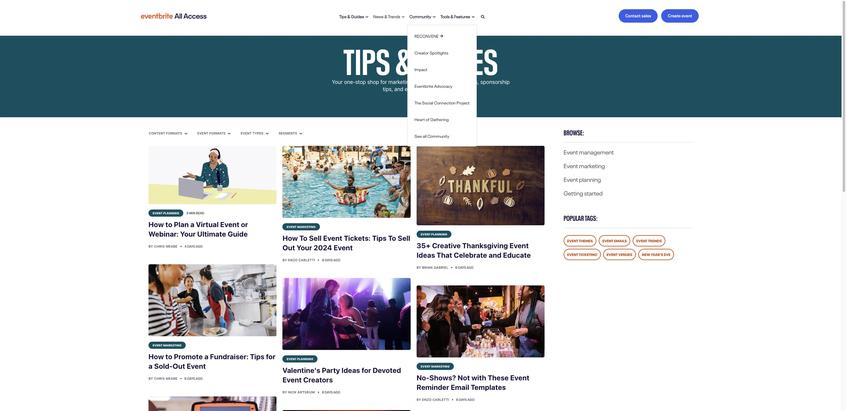 Task type: locate. For each thing, give the bounding box(es) containing it.
2 arrow image from the left
[[300, 132, 303, 135]]

0 horizontal spatial enzo
[[288, 258, 298, 262]]

planning up valentine's
[[297, 357, 313, 361]]

1 horizontal spatial carletti
[[433, 398, 449, 402]]

6 days ago down email
[[456, 397, 474, 402]]

days for thanksgiving
[[458, 265, 466, 270]]

marketing for how to promote a fundraiser: tips for a sold-out event
[[163, 343, 182, 347]]

1 vertical spatial enzo
[[422, 398, 432, 402]]

a right "promote"
[[204, 352, 209, 361]]

event planning link up 35+
[[417, 231, 452, 238]]

days for plan
[[187, 244, 195, 248]]

1 by chris meabe link from the top
[[149, 244, 179, 248]]

how inside how to sell event tickets: tips to sell out your 2024 event
[[283, 234, 298, 242]]

2 vertical spatial for
[[362, 366, 371, 374]]

to inside how to plan a virtual event or webinar: your ultimate guide
[[165, 220, 172, 228]]

0 vertical spatial by chris meabe link
[[149, 244, 179, 248]]

sell left 35+
[[398, 234, 410, 242]]

1 horizontal spatial by enzo carletti link
[[417, 398, 450, 402]]

0 horizontal spatial to
[[300, 234, 307, 242]]

ideas inside 35+ creative thanksgiving event ideas that celebrate and educate
[[417, 251, 435, 259]]

arrow image for reconvene
[[440, 34, 443, 37]]

and
[[394, 86, 403, 92], [489, 251, 502, 259]]

arrow image for content formats
[[185, 132, 188, 135]]

impact
[[415, 66, 428, 72]]

0 vertical spatial event
[[682, 12, 692, 18]]

to up 'sold-'
[[165, 352, 172, 361]]

event planning
[[564, 174, 601, 183], [153, 211, 179, 215], [421, 232, 447, 236], [287, 357, 313, 361]]

1 meabe from the top
[[166, 244, 178, 248]]

event inside event ticketing link
[[567, 252, 578, 257]]

1 horizontal spatial event
[[682, 12, 692, 18]]

by chris meabe link down webinar:
[[149, 244, 179, 248]]

0 horizontal spatial by enzo carletti link
[[283, 258, 316, 262]]

1 vertical spatial by enzo carletti
[[417, 398, 450, 402]]

1 horizontal spatial sell
[[398, 234, 410, 242]]

6 for party
[[322, 390, 324, 394]]

1 vertical spatial event
[[450, 79, 464, 85]]

news
[[373, 13, 384, 19]]

carletti for shows?
[[433, 398, 449, 402]]

min
[[189, 210, 195, 215]]

creative
[[432, 241, 461, 250]]

arrow image inside event types popup button
[[266, 132, 269, 135]]

carletti down reminder
[[433, 398, 449, 402]]

community right all
[[428, 133, 449, 139]]

by chris meabe link for webinar:
[[149, 244, 179, 248]]

6 days ago down "promote"
[[185, 376, 203, 381]]

2 horizontal spatial a
[[204, 352, 209, 361]]

arrow image right content formats
[[185, 132, 188, 135]]

event planning link up getting started
[[564, 174, 601, 183]]

event up between.
[[450, 79, 464, 85]]

0 vertical spatial by enzo carletti link
[[283, 258, 316, 262]]

6
[[322, 257, 324, 262], [455, 265, 457, 270], [185, 376, 187, 381], [322, 390, 324, 394], [456, 397, 458, 402]]

1 to from the left
[[300, 234, 307, 242]]

tools & features link
[[438, 9, 477, 22]]

1 horizontal spatial to
[[388, 234, 396, 242]]

2 horizontal spatial for
[[380, 79, 387, 85]]

arrow image for tips & guides
[[366, 16, 369, 18]]

6 days ago down creators
[[322, 390, 340, 394]]

1 horizontal spatial and
[[489, 251, 502, 259]]

people laughing while serving food image
[[149, 264, 277, 336]]

heart of gathering link
[[407, 114, 477, 124]]

1 vertical spatial for
[[266, 352, 276, 361]]

1 horizontal spatial a
[[190, 220, 194, 228]]

1 arrow image from the left
[[228, 132, 231, 135]]

0 vertical spatial enzo
[[288, 258, 298, 262]]

0 vertical spatial chris
[[154, 244, 165, 248]]

1 vertical spatial how
[[283, 234, 298, 242]]

themes
[[579, 238, 593, 243]]

1 vertical spatial a
[[204, 352, 209, 361]]

guide
[[228, 230, 248, 238]]

2 to from the top
[[165, 352, 172, 361]]

0 horizontal spatial guides
[[351, 13, 364, 19]]

event planning up 35+
[[421, 232, 447, 236]]

marketing for no-shows? not with these event reminder email templates
[[431, 364, 450, 368]]

event planning up the plan
[[153, 211, 179, 215]]

arrow image right trends
[[402, 16, 405, 18]]

2 vertical spatial your
[[297, 244, 312, 252]]

event inside no-shows? not with these event reminder email templates
[[510, 374, 530, 382]]

0 vertical spatial arrow image
[[402, 16, 405, 18]]

2 horizontal spatial your
[[332, 79, 343, 85]]

1 horizontal spatial for
[[362, 366, 371, 374]]

event
[[682, 12, 692, 18], [450, 79, 464, 85]]

1 horizontal spatial arrow image
[[300, 132, 303, 135]]

6 for shows?
[[456, 397, 458, 402]]

see all community link
[[407, 130, 477, 141]]

ideas down 35+
[[417, 251, 435, 259]]

event types button
[[240, 131, 269, 136]]

1 arrow image from the left
[[185, 132, 188, 135]]

no-shows? not with these event reminder email templates
[[417, 374, 530, 392]]

content formats
[[149, 131, 183, 135]]

by enzo carletti down 2024
[[283, 258, 316, 262]]

lots of people at a pool party image
[[283, 146, 411, 218]]

event planning link
[[564, 174, 601, 183], [149, 209, 183, 217], [417, 231, 452, 238], [283, 355, 318, 363]]

0 vertical spatial a
[[190, 220, 194, 228]]

ideas inside valentine's party ideas for devoted event creators
[[342, 366, 360, 374]]

arrow image right event formats
[[228, 132, 231, 135]]

by brian gabriel link
[[417, 266, 449, 269]]

1 vertical spatial carletti
[[433, 398, 449, 402]]

arrow image right 'segments'
[[300, 132, 303, 135]]

1 horizontal spatial out
[[283, 244, 295, 252]]

arrow image inside "event formats" popup button
[[228, 132, 231, 135]]

a left 'sold-'
[[149, 362, 153, 370]]

0 vertical spatial by chris meabe
[[149, 244, 179, 248]]

one-
[[344, 79, 355, 85]]

arrow image left news
[[366, 16, 369, 18]]

1 vertical spatial by enzo carletti link
[[417, 398, 450, 402]]

create
[[668, 12, 681, 18]]

0 horizontal spatial carletti
[[299, 258, 315, 262]]

logo eventbrite image
[[140, 11, 207, 21]]

connection
[[434, 99, 456, 105]]

and inside your one-stop shop for marketing best practices, event ideas, sponsorship tips, and everything in between.
[[394, 86, 403, 92]]

event inside your one-stop shop for marketing best practices, event ideas, sponsorship tips, and everything in between.
[[450, 79, 464, 85]]

days for not
[[459, 397, 467, 402]]

6 days ago
[[322, 257, 340, 262], [455, 265, 474, 270], [185, 376, 203, 381], [322, 390, 340, 394], [456, 397, 474, 402]]

0 vertical spatial for
[[380, 79, 387, 85]]

1 chris from the top
[[154, 244, 165, 248]]

ago down valentine's party ideas for devoted event creators
[[333, 390, 340, 394]]

0 horizontal spatial for
[[266, 352, 276, 361]]

1 vertical spatial your
[[180, 230, 196, 238]]

meabe for sold-
[[166, 376, 178, 380]]

0 vertical spatial by enzo carletti
[[283, 258, 316, 262]]

0 horizontal spatial formats
[[166, 131, 182, 135]]

arrow image right types
[[266, 132, 269, 135]]

2 arrow image from the left
[[266, 132, 269, 135]]

event marketing link for how to promote a fundraiser: tips for a sold-out event
[[149, 342, 186, 349]]

event planning up valentine's
[[287, 357, 313, 361]]

by for no-shows? not with these event reminder email templates
[[417, 398, 421, 402]]

event themes link
[[564, 235, 597, 246]]

new year's eve link
[[638, 249, 674, 260]]

1 arrow image from the left
[[366, 16, 369, 18]]

1 horizontal spatial guides
[[417, 31, 498, 84]]

planning up creative
[[431, 232, 447, 236]]

sold-
[[154, 362, 173, 370]]

days down creators
[[325, 390, 333, 394]]

0 horizontal spatial sell
[[309, 234, 322, 242]]

0 horizontal spatial arrow image
[[402, 16, 405, 18]]

event inside 'how to promote a fundraiser: tips for a sold-out event'
[[187, 362, 206, 370]]

marketing up tips, at the left of the page
[[388, 79, 412, 85]]

event planning link for valentine's party ideas for devoted event creators
[[283, 355, 318, 363]]

contact
[[625, 12, 641, 18]]

marketing
[[388, 79, 412, 85], [579, 161, 605, 170], [297, 224, 316, 229], [163, 343, 182, 347], [431, 364, 450, 368]]

6 down 2024
[[322, 257, 324, 262]]

arrow image left search icon
[[472, 16, 475, 18]]

0 vertical spatial how
[[149, 220, 164, 228]]

by enzo carletti down reminder
[[417, 398, 450, 402]]

2 chris from the top
[[154, 376, 165, 380]]

days
[[187, 244, 195, 248], [325, 257, 333, 262], [458, 265, 466, 270], [187, 376, 195, 381], [325, 390, 333, 394], [459, 397, 467, 402]]

for inside your one-stop shop for marketing best practices, event ideas, sponsorship tips, and everything in between.
[[380, 79, 387, 85]]

event planning for 35+ creative thanksgiving event ideas that celebrate and educate
[[421, 232, 447, 236]]

0 horizontal spatial by enzo carletti
[[283, 258, 316, 262]]

days down "promote"
[[187, 376, 195, 381]]

your left 2024
[[297, 244, 312, 252]]

1 vertical spatial community
[[428, 133, 449, 139]]

marketing up 2024
[[297, 224, 316, 229]]

4 days ago
[[185, 244, 203, 248]]

chris down webinar:
[[154, 244, 165, 248]]

event inside event venues link
[[607, 252, 618, 257]]

ago right "4"
[[196, 244, 203, 248]]

event marketing for how to promote a fundraiser: tips for a sold-out event
[[153, 343, 182, 347]]

2 by chris meabe from the top
[[149, 376, 179, 380]]

1 vertical spatial meabe
[[166, 376, 178, 380]]

planning up the plan
[[163, 211, 179, 215]]

event planning link up valentine's
[[283, 355, 318, 363]]

0 vertical spatial out
[[283, 244, 295, 252]]

event types
[[241, 131, 264, 135]]

event trends link
[[633, 235, 665, 246]]

event
[[197, 131, 208, 135], [241, 131, 252, 135], [564, 147, 578, 156], [564, 161, 578, 170], [564, 174, 578, 183], [153, 211, 162, 215], [220, 220, 239, 228], [287, 224, 297, 229], [421, 232, 431, 236], [323, 234, 342, 242], [567, 238, 578, 243], [602, 238, 614, 243], [636, 238, 648, 243], [510, 241, 529, 250], [334, 244, 353, 252], [567, 252, 578, 257], [607, 252, 618, 257], [153, 343, 162, 347], [287, 357, 297, 361], [187, 362, 206, 370], [421, 364, 431, 368], [510, 374, 530, 382], [283, 376, 302, 384]]

& left creator
[[395, 31, 412, 84]]

marketing up "promote"
[[163, 343, 182, 347]]

1 horizontal spatial arrow image
[[440, 34, 443, 37]]

tips & guides link
[[337, 9, 371, 22]]

event marketing for how to sell event tickets: tips to sell out your 2024 event
[[287, 224, 316, 229]]

tags:
[[585, 212, 598, 223]]

heart
[[415, 116, 425, 122]]

and right tips, at the left of the page
[[394, 86, 403, 92]]

1 vertical spatial to
[[165, 352, 172, 361]]

impact link
[[407, 64, 477, 74]]

sell
[[309, 234, 322, 242], [398, 234, 410, 242]]

event marketing link
[[564, 161, 605, 170], [283, 223, 320, 230], [149, 342, 186, 349], [417, 363, 454, 370]]

to inside 'how to promote a fundraiser: tips for a sold-out event'
[[165, 352, 172, 361]]

days down celebrate
[[458, 265, 466, 270]]

1 vertical spatial ideas
[[342, 366, 360, 374]]

by for how to plan a virtual event or webinar: your ultimate guide
[[149, 244, 153, 248]]

6 days ago down 2024
[[322, 257, 340, 262]]

& left news
[[347, 13, 350, 19]]

sell up 2024
[[309, 234, 322, 242]]

event themes
[[567, 238, 593, 243]]

ago for thanksgiving
[[467, 265, 474, 270]]

tips inside how to sell event tickets: tips to sell out your 2024 event
[[372, 234, 387, 242]]

event ticketing link
[[564, 249, 601, 260]]

by chris meabe link for a
[[149, 376, 179, 380]]

ago down how to sell event tickets: tips to sell out your 2024 event link
[[334, 257, 340, 262]]

content formats button
[[149, 131, 188, 136]]

getting
[[564, 188, 583, 197]]

arrow image inside segments dropdown button
[[300, 132, 303, 135]]

by chris meabe down webinar:
[[149, 244, 179, 248]]

chris
[[154, 244, 165, 248], [154, 376, 165, 380]]

1 vertical spatial and
[[489, 251, 502, 259]]

plan
[[174, 220, 189, 228]]

0 horizontal spatial and
[[394, 86, 403, 92]]

to
[[165, 220, 172, 228], [165, 352, 172, 361]]

for inside valentine's party ideas for devoted event creators
[[362, 366, 371, 374]]

how for how to plan a virtual event or webinar: your ultimate guide
[[149, 220, 164, 228]]

by enzo carletti link for shows?
[[417, 398, 450, 402]]

guides
[[351, 13, 364, 19], [417, 31, 498, 84]]

1 horizontal spatial ideas
[[417, 251, 435, 259]]

2 vertical spatial a
[[149, 362, 153, 370]]

6 down email
[[456, 397, 458, 402]]

event inside event emails 'link'
[[602, 238, 614, 243]]

2 by chris meabe link from the top
[[149, 376, 179, 380]]

arrow image
[[366, 16, 369, 18], [433, 16, 436, 18], [472, 16, 475, 18]]

by chris meabe link down 'sold-'
[[149, 376, 179, 380]]

days right "4"
[[187, 244, 195, 248]]

days down email
[[459, 397, 467, 402]]

chris down 'sold-'
[[154, 376, 165, 380]]

arrow image inside reconvene link
[[440, 34, 443, 37]]

arrow image
[[228, 132, 231, 135], [266, 132, 269, 135]]

community up reconvene
[[410, 13, 431, 19]]

arrow image inside tools & features link
[[472, 16, 475, 18]]

by enzo carletti link down reminder
[[417, 398, 450, 402]]

0 vertical spatial to
[[165, 220, 172, 228]]

0 vertical spatial ideas
[[417, 251, 435, 259]]

your inside your one-stop shop for marketing best practices, event ideas, sponsorship tips, and everything in between.
[[332, 79, 343, 85]]

reconvene link
[[407, 30, 477, 41]]

ideas right party
[[342, 366, 360, 374]]

for inside 'how to promote a fundraiser: tips for a sold-out event'
[[266, 352, 276, 361]]

6 down "promote"
[[185, 376, 187, 381]]

formats inside popup button
[[166, 131, 182, 135]]

social
[[422, 99, 433, 105]]

to for plan
[[165, 220, 172, 228]]

arrow image for event types
[[266, 132, 269, 135]]

by for how to promote a fundraiser: tips for a sold-out event
[[149, 376, 153, 380]]

0 vertical spatial and
[[394, 86, 403, 92]]

between.
[[437, 86, 459, 92]]

templates
[[471, 383, 506, 392]]

by enzo carletti link down 2024
[[283, 258, 316, 262]]

event management
[[564, 147, 614, 156]]

1 horizontal spatial enzo
[[422, 398, 432, 402]]

your left one-
[[332, 79, 343, 85]]

0 horizontal spatial event
[[450, 79, 464, 85]]

ago down email
[[468, 397, 474, 402]]

1 horizontal spatial arrow image
[[266, 132, 269, 135]]

days down 2024
[[325, 257, 333, 262]]

formats inside popup button
[[209, 131, 225, 135]]

meabe down 'sold-'
[[166, 376, 178, 380]]

1 horizontal spatial arrow image
[[433, 16, 436, 18]]

6 days ago for ideas
[[322, 390, 340, 394]]

how to plan a virtual event or webinar: your ultimate guide link
[[149, 217, 277, 242]]

1 to from the top
[[165, 220, 172, 228]]

event marketing
[[564, 161, 605, 170], [287, 224, 316, 229], [153, 343, 182, 347], [421, 364, 450, 368]]

1 vertical spatial by chris meabe link
[[149, 376, 179, 380]]

days for sell
[[325, 257, 333, 262]]

0 vertical spatial meabe
[[166, 244, 178, 248]]

0 horizontal spatial arrow image
[[185, 132, 188, 135]]

event inside "event formats" popup button
[[197, 131, 208, 135]]

getting started
[[564, 188, 603, 197]]

0 vertical spatial carletti
[[299, 258, 315, 262]]

arrow image for community
[[433, 16, 436, 18]]

arrow image right reconvene
[[440, 34, 443, 37]]

0 vertical spatial tips & guides
[[339, 13, 364, 19]]

0 horizontal spatial ideas
[[342, 366, 360, 374]]

features
[[454, 13, 470, 19]]

2 horizontal spatial arrow image
[[472, 16, 475, 18]]

venues
[[618, 252, 632, 257]]

event venues
[[607, 252, 632, 257]]

project
[[457, 99, 470, 105]]

1 vertical spatial arrow image
[[440, 34, 443, 37]]

arrow image
[[185, 132, 188, 135], [300, 132, 303, 135]]

how to sell event tickets: tips to sell out your 2024 event link
[[283, 230, 411, 256]]

tips & guides
[[339, 13, 364, 19], [343, 31, 498, 84]]

1 by chris meabe from the top
[[149, 244, 179, 248]]

ago down celebrate
[[467, 265, 474, 270]]

all
[[423, 133, 427, 139]]

4
[[185, 244, 187, 248]]

by enzo carletti
[[283, 258, 316, 262], [417, 398, 450, 402]]

arrow image inside tips & guides link
[[366, 16, 369, 18]]

0 vertical spatial your
[[332, 79, 343, 85]]

ago for ideas
[[333, 390, 340, 394]]

3 arrow image from the left
[[472, 16, 475, 18]]

arrow image inside the news & trends link
[[402, 16, 405, 18]]

event right create
[[682, 12, 692, 18]]

by enzo carletti for to
[[283, 258, 316, 262]]

that
[[437, 251, 452, 259]]

2 arrow image from the left
[[433, 16, 436, 18]]

6 days ago down celebrate
[[455, 265, 474, 270]]

and down thanksgiving
[[489, 251, 502, 259]]

tips
[[339, 13, 347, 19], [343, 31, 391, 84], [372, 234, 387, 242], [250, 352, 265, 361]]

6 right gabriel at the bottom of page
[[455, 265, 457, 270]]

0 horizontal spatial out
[[173, 362, 185, 370]]

2 formats from the left
[[209, 131, 225, 135]]

by chris meabe down 'sold-'
[[149, 376, 179, 380]]

promote
[[174, 352, 203, 361]]

1 formats from the left
[[166, 131, 182, 135]]

how inside 'how to promote a fundraiser: tips for a sold-out event'
[[149, 352, 164, 361]]

0 horizontal spatial your
[[180, 230, 196, 238]]

shows?
[[429, 374, 456, 382]]

a right the plan
[[190, 220, 194, 228]]

1 horizontal spatial your
[[297, 244, 312, 252]]

couple dancing in nightclub image
[[283, 278, 411, 350]]

meabe left "4"
[[166, 244, 178, 248]]

by chris meabe for webinar:
[[149, 244, 179, 248]]

days for ideas
[[325, 390, 333, 394]]

arrow image inside "content formats" popup button
[[185, 132, 188, 135]]

0 horizontal spatial arrow image
[[366, 16, 369, 18]]

arrow image left tools
[[433, 16, 436, 18]]

& right tools
[[451, 13, 453, 19]]

these
[[488, 374, 509, 382]]

to up webinar:
[[165, 220, 172, 228]]

& right news
[[384, 13, 387, 19]]

1 horizontal spatial by enzo carletti
[[417, 398, 450, 402]]

tips inside 'how to promote a fundraiser: tips for a sold-out event'
[[250, 352, 265, 361]]

6 down creators
[[322, 390, 324, 394]]

event emails link
[[599, 235, 631, 246]]

event venues link
[[603, 249, 636, 260]]

by enzo carletti link for to
[[283, 258, 316, 262]]

a inside how to plan a virtual event or webinar: your ultimate guide
[[190, 220, 194, 228]]

event marketing link for how to sell event tickets: tips to sell out your 2024 event
[[283, 223, 320, 230]]

ago for promote
[[196, 376, 203, 381]]

marketing up shows?
[[431, 364, 450, 368]]

arrow image inside community link
[[433, 16, 436, 18]]

0 horizontal spatial arrow image
[[228, 132, 231, 135]]

1 vertical spatial guides
[[417, 31, 498, 84]]

arrow image
[[402, 16, 405, 18], [440, 34, 443, 37]]

meabe for your
[[166, 244, 178, 248]]

1 vertical spatial by chris meabe
[[149, 376, 179, 380]]

your down the plan
[[180, 230, 196, 238]]

2 meabe from the top
[[166, 376, 178, 380]]

ago down 'how to promote a fundraiser: tips for a sold-out event'
[[196, 376, 203, 381]]

carletti down 2024
[[299, 258, 315, 262]]

1 vertical spatial chris
[[154, 376, 165, 380]]

heart of gathering
[[415, 116, 449, 122]]

1 vertical spatial out
[[173, 362, 185, 370]]

2 vertical spatial how
[[149, 352, 164, 361]]

1 horizontal spatial formats
[[209, 131, 225, 135]]

how inside how to plan a virtual event or webinar: your ultimate guide
[[149, 220, 164, 228]]

and inside 35+ creative thanksgiving event ideas that celebrate and educate
[[489, 251, 502, 259]]

event planning link up the plan
[[149, 209, 183, 217]]



Task type: vqa. For each thing, say whether or not it's contained in the screenshot.
Pools corresponding to By
no



Task type: describe. For each thing, give the bounding box(es) containing it.
the social connection project link
[[407, 97, 477, 108]]

virtual
[[196, 220, 219, 228]]

advocacy
[[434, 83, 453, 89]]

party
[[322, 366, 340, 374]]

ultimate
[[197, 230, 226, 238]]

your inside how to sell event tickets: tips to sell out your 2024 event
[[297, 244, 312, 252]]

educate
[[503, 251, 531, 259]]

how for how to sell event tickets: tips to sell out your 2024 event
[[283, 234, 298, 242]]

days for promote
[[187, 376, 195, 381]]

& for tools & features link
[[451, 13, 453, 19]]

new
[[642, 252, 650, 257]]

event marketing link for no-shows? not with these event reminder email templates
[[417, 363, 454, 370]]

out inside how to sell event tickets: tips to sell out your 2024 event
[[283, 244, 295, 252]]

event marketing for no-shows? not with these event reminder email templates
[[421, 364, 450, 368]]

event emails
[[602, 238, 627, 243]]

by nick artsruni link
[[283, 390, 316, 394]]

& for the news & trends link
[[384, 13, 387, 19]]

6 days ago for promote
[[185, 376, 203, 381]]

creator
[[415, 49, 429, 55]]

chris for a
[[154, 376, 165, 380]]

marketing down event management link
[[579, 161, 605, 170]]

trends
[[388, 13, 400, 19]]

event inside how to plan a virtual event or webinar: your ultimate guide
[[220, 220, 239, 228]]

event management link
[[564, 147, 614, 156]]

valentine's
[[283, 366, 320, 374]]

eventbrite advocacy
[[415, 83, 453, 89]]

ago for not
[[468, 397, 474, 402]]

how to promote a fundraiser: tips for a sold-out event link
[[149, 349, 277, 374]]

arrow image for news & trends
[[402, 16, 405, 18]]

arrow image for event formats
[[228, 132, 231, 135]]

event inside 35+ creative thanksgiving event ideas that celebrate and educate
[[510, 241, 529, 250]]

event planning link for how to plan a virtual event or webinar: your ultimate guide
[[149, 209, 183, 217]]

35+ creative thanksgiving event ideas that celebrate and educate
[[417, 241, 531, 259]]

1 sell from the left
[[309, 234, 322, 242]]

out inside 'how to promote a fundraiser: tips for a sold-out event'
[[173, 362, 185, 370]]

segments
[[279, 131, 298, 135]]

2 sell from the left
[[398, 234, 410, 242]]

sales
[[642, 12, 651, 18]]

getting started link
[[564, 188, 603, 197]]

in
[[431, 86, 435, 92]]

event planning for how to plan a virtual event or webinar: your ultimate guide
[[153, 211, 179, 215]]

ticketing
[[579, 252, 597, 257]]

event inside valentine's party ideas for devoted event creators
[[283, 376, 302, 384]]

search icon image
[[481, 15, 485, 19]]

webinar:
[[149, 230, 179, 238]]

6 days ago for thanksgiving
[[455, 265, 474, 270]]

a for virtual
[[190, 220, 194, 228]]

by brian gabriel
[[417, 266, 449, 269]]

brian
[[422, 266, 433, 269]]

contact sales
[[625, 12, 651, 18]]

browse:
[[564, 127, 584, 137]]

chris for webinar:
[[154, 244, 165, 248]]

how for how to promote a fundraiser: tips for a sold-out event
[[149, 352, 164, 361]]

reconvene
[[415, 33, 439, 39]]

a for fundraiser:
[[204, 352, 209, 361]]

6 days ago for sell
[[322, 257, 340, 262]]

sponsorship
[[480, 79, 510, 85]]

shop
[[367, 79, 379, 85]]

see
[[415, 133, 422, 139]]

35+ creative thanksgiving event ideas that celebrate and educate link
[[417, 238, 545, 264]]

marketing inside your one-stop shop for marketing best practices, event ideas, sponsorship tips, and everything in between.
[[388, 79, 412, 85]]

by for 35+ creative thanksgiving event ideas that celebrate and educate
[[417, 266, 421, 269]]

read
[[196, 210, 204, 215]]

tools & features
[[441, 13, 470, 19]]

create event
[[668, 12, 692, 18]]

the
[[415, 99, 421, 105]]

popular
[[564, 212, 584, 223]]

community link
[[407, 9, 438, 22]]

0 vertical spatial guides
[[351, 13, 364, 19]]

content
[[149, 131, 165, 135]]

contact sales link
[[619, 9, 658, 23]]

2 to from the left
[[388, 234, 396, 242]]

6 for to
[[322, 257, 324, 262]]

popular tags:
[[564, 212, 598, 223]]

enzo for how to sell event tickets: tips to sell out your 2024 event
[[288, 258, 298, 262]]

ago for plan
[[196, 244, 203, 248]]

valentine's party ideas for devoted event creators link
[[283, 363, 411, 388]]

see all community
[[415, 133, 449, 139]]

creator spotlights
[[415, 49, 448, 55]]

eventbrite advocacy link
[[407, 80, 477, 91]]

planning for 35+ creative thanksgiving event ideas that celebrate and educate
[[431, 232, 447, 236]]

& for tips & guides link
[[347, 13, 350, 19]]

no-
[[417, 374, 429, 382]]

planning up started
[[579, 174, 601, 183]]

event guests and food vendor image
[[417, 286, 545, 358]]

2024
[[314, 244, 332, 252]]

new year's eve
[[642, 252, 671, 257]]

3
[[186, 210, 188, 215]]

arrow image for segments
[[300, 132, 303, 135]]

everything
[[405, 86, 430, 92]]

event inside event themes link
[[567, 238, 578, 243]]

tips,
[[383, 86, 393, 92]]

event inside event types popup button
[[241, 131, 252, 135]]

planning for valentine's party ideas for devoted event creators
[[297, 357, 313, 361]]

with
[[472, 374, 486, 382]]

by enzo carletti for shows?
[[417, 398, 450, 402]]

3 min read
[[186, 210, 204, 215]]

0 horizontal spatial a
[[149, 362, 153, 370]]

event formats
[[197, 131, 226, 135]]

event inside 'event trends' link
[[636, 238, 648, 243]]

celebrate
[[454, 251, 487, 259]]

devoted
[[373, 366, 401, 374]]

valentine's party ideas for devoted event creators
[[283, 366, 401, 384]]

how to promote a fundraiser: tips for a sold-out event
[[149, 352, 276, 370]]

formats for content
[[166, 131, 182, 135]]

carletti for to
[[299, 258, 315, 262]]

how to sell event tickets: tips to sell out your 2024 event
[[283, 234, 410, 252]]

event inside create event link
[[682, 12, 692, 18]]

6 for to
[[185, 376, 187, 381]]

event planning for valentine's party ideas for devoted event creators
[[287, 357, 313, 361]]

by for valentine's party ideas for devoted event creators
[[283, 390, 287, 394]]

1 vertical spatial tips & guides
[[343, 31, 498, 84]]

the social connection project
[[415, 99, 470, 105]]

by for how to sell event tickets: tips to sell out your 2024 event
[[283, 258, 287, 262]]

event trends
[[636, 238, 662, 243]]

0 vertical spatial community
[[410, 13, 431, 19]]

tickets:
[[344, 234, 371, 242]]

creator spotlights link
[[407, 47, 477, 58]]

by chris meabe for a
[[149, 376, 179, 380]]

gabriel
[[434, 266, 448, 269]]

enzo for no-shows? not with these event reminder email templates
[[422, 398, 432, 402]]

not
[[458, 374, 470, 382]]

management
[[579, 147, 614, 156]]

6 for creative
[[455, 265, 457, 270]]

marketing for how to sell event tickets: tips to sell out your 2024 event
[[297, 224, 316, 229]]

tools
[[441, 13, 450, 19]]

stop
[[355, 79, 366, 85]]

to for promote
[[165, 352, 172, 361]]

by nick artsruni
[[283, 390, 316, 394]]

ideas,
[[465, 79, 479, 85]]

arrow image for tools & features
[[472, 16, 475, 18]]

started
[[584, 188, 603, 197]]

segments button
[[278, 131, 303, 136]]

planning for how to plan a virtual event or webinar: your ultimate guide
[[163, 211, 179, 215]]

ago for sell
[[334, 257, 340, 262]]

6 days ago for not
[[456, 397, 474, 402]]

your inside how to plan a virtual event or webinar: your ultimate guide
[[180, 230, 196, 238]]

create event link
[[661, 9, 699, 23]]

formats for event
[[209, 131, 225, 135]]

reminder
[[417, 383, 449, 392]]

event planning link for 35+ creative thanksgiving event ideas that celebrate and educate
[[417, 231, 452, 238]]

how to plan a virtual event or webinar: your ultimate guide
[[149, 220, 248, 238]]

event ticketing
[[567, 252, 597, 257]]

event planning up getting started
[[564, 174, 601, 183]]

35+
[[417, 241, 431, 250]]



